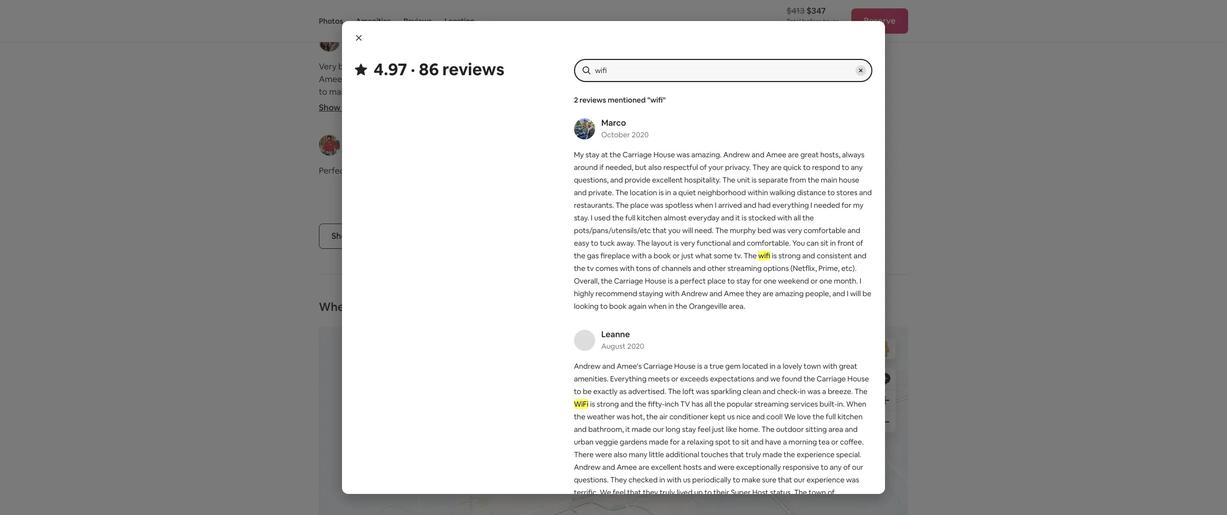 Task type: vqa. For each thing, say whether or not it's contained in the screenshot.
the bottommost perfect
yes



Task type: describe. For each thing, give the bounding box(es) containing it.
great inside andrew and amee's carriage house is a true gem located in a lovely town with great amenities. everything meets or exceeds expectations and we found the carriage house to be exactly as advertised. the loft was sparkling clean and check-in was a breeze. the wifi
[[839, 362, 857, 371]]

0 horizontal spatial also
[[614, 450, 627, 459]]

amazing.
[[691, 150, 722, 159]]

channels
[[661, 264, 691, 273]]

total
[[787, 17, 801, 26]]

the right tv.
[[744, 251, 757, 261]]

2020 for marco
[[632, 130, 649, 139]]

separate
[[758, 175, 788, 185]]

where you'll be
[[319, 300, 403, 314]]

fireplace
[[601, 251, 630, 261]]

and down arrived
[[721, 213, 734, 223]]

amee inside is strong and consistent and the tv comes with tons of channels and other streaming options (netflix, prime, etc). overall, the carriage house is a perfect place to stay for one weekend or one month. i highly recommend staying with andrew and amee they are amazing people, and i will be looking to book again when in the orangeville area.
[[724, 289, 744, 298]]

at
[[601, 150, 608, 159]]

all inside is strong and the fifty-inch tv has all the popular streaming services built-in. when the weather was hot, the air conditioner kept us nice and cool! we love the full kitchen and bathroom, it made our long stay feel just like home. the outdoor sitting area and urban veggie gardens made for a relaxing spot to sit and have a morning tea or coffee. there were also many little additional touches that truly made the experience special. andrew and amee are excellent hosts and were exceptionally responsive to any of our questions. they checked in with us periodically to make sure that our experience was terrific. we feel that they truly lived up to their super host status. the town of orangeville is a delightful destination that has everything we needed and lots of nice spots for walking, exploring, shopping and eating. we were also close to so
[[705, 399, 712, 409]]

very
[[319, 61, 337, 72]]

a inside is strong and consistent and the tv comes with tons of channels and other streaming options (netflix, prime, etc). overall, the carriage house is a perfect place to stay for one weekend or one month. i highly recommend staying with andrew and amee they are amazing people, and i will be looking to book again when in the orangeville area.
[[675, 276, 679, 286]]

air
[[659, 412, 668, 422]]

terrific.
[[574, 488, 598, 497]]

2 horizontal spatial our
[[852, 463, 864, 472]]

perfect inside list
[[618, 61, 647, 72]]

hosts inside very beautiful and clean home away from home. andrew and amee were very attentive hosts that went above and beyond to make my stay convenient and comfortable. i will definitely look them up again the next time i am in the area.
[[421, 74, 442, 85]]

place inside list
[[350, 165, 371, 177]]

the up kept
[[714, 399, 725, 409]]

0 horizontal spatial feel
[[613, 488, 626, 497]]

the inside andrew and amee's carriage house is a true gem located in a lovely town with great amenities. everything meets or exceeds expectations and we found the carriage house to be exactly as advertised. the loft was sparkling clean and check-in was a breeze. the wifi
[[804, 374, 815, 384]]

the up inch
[[668, 387, 681, 396]]

i down neighborhood
[[715, 201, 717, 210]]

and left check-
[[763, 387, 776, 396]]

andrew inside my stay at the carriage house was amazing. andrew and amee are great hosts, always around if needed, but also respectful of your privacy. they are quick to respond to any questions, and provide excellent hospitality. the unit is separate from the main house and private. the location is in a quiet neighborhood within walking distance to stores and restaurants.   the place was spotless when i arrived and had everything i needed for my stay. i used the full kitchen almost everyday and it is stocked with all the pots/pans/utensils/etc that you will need. the murphy bed was very comfortable and easy to tuck away. the layout is very functional and comfortable. you can sit in front of the gas fireplace with a book or just what some tv. the
[[723, 150, 750, 159]]

was down special. on the bottom right of page
[[846, 475, 859, 485]]

needed inside is strong and the fifty-inch tv has all the popular streaming services built-in. when the weather was hot, the air conditioner kept us nice and cool! we love the full kitchen and bathroom, it made our long stay feel just like home. the outdoor sitting area and urban veggie gardens made for a relaxing spot to sit and have a morning tea or coffee. there were also many little additional touches that truly made the experience special. andrew and amee are excellent hosts and were exceptionally responsive to any of our questions. they checked in with us periodically to make sure that our experience was terrific. we feel that they truly lived up to their super host status. the town of orangeville is a delightful destination that has everything we needed and lots of nice spots for walking, exploring, shopping and eating. we were also close to so
[[779, 500, 805, 510]]

to right responsive at the bottom right of the page
[[821, 463, 828, 472]]

walking
[[770, 188, 795, 197]]

and right but
[[650, 165, 665, 177]]

when inside my stay at the carriage house was amazing. andrew and amee are great hosts, always around if needed, but also respectful of your privacy. they are quick to respond to any questions, and provide excellent hospitality. the unit is separate from the main house and private. the location is in a quiet neighborhood within walking distance to stores and restaurants.   the place was spotless when i arrived and had everything i needed for my stay. i used the full kitchen almost everyday and it is stocked with all the pots/pans/utensils/etc that you will need. the murphy bed was very comfortable and easy to tuck away. the layout is very functional and comfortable. you can sit in front of the gas fireplace with a book or just what some tv. the
[[695, 201, 713, 210]]

the up comfortable
[[803, 213, 814, 223]]

is strong and the fifty-inch tv has all the popular streaming services built-in. when the weather was hot, the air conditioner kept us nice and cool! we love the full kitchen and bathroom, it made our long stay feel just like home. the outdoor sitting area and urban veggie gardens made for a relaxing spot to sit and have a morning tea or coffee. there were also many little additional touches that truly made the experience special. andrew and amee are excellent hosts and were exceptionally responsive to any of our questions. they checked in with us periodically to make sure that our experience was terrific. we feel that they truly lived up to their super host status. the town of orangeville is a delightful destination that has everything we needed and lots of nice spots for walking, exploring, shopping and eating. we were also close to so
[[574, 399, 867, 515]]

them
[[337, 99, 358, 110]]

0 vertical spatial our
[[653, 425, 664, 434]]

andrew inside the andrew and amee are great hosts! super accommodating and always very helpful. would recommend to anyone looking to stay in orangeville.
[[618, 165, 648, 177]]

lovely
[[783, 362, 802, 371]]

0 horizontal spatial be
[[389, 300, 403, 314]]

perfect
[[319, 165, 348, 177]]

am
[[452, 99, 464, 110]]

2 vertical spatial made
[[763, 450, 782, 459]]

my inside very beautiful and clean home away from home. andrew and amee were very attentive hosts that went above and beyond to make my stay convenient and comfortable. i will definitely look them up again the next time i am in the area.
[[352, 87, 364, 98]]

have
[[765, 437, 781, 447]]

pots/pans/utensils/etc
[[574, 226, 651, 235]]

a left quiet
[[673, 188, 677, 197]]

services
[[790, 399, 818, 409]]

looking inside is strong and consistent and the tv comes with tons of channels and other streaming options (netflix, prime, etc). overall, the carriage house is a perfect place to stay for one weekend or one month. i highly recommend staying with andrew and amee they are amazing people, and i will be looking to book again when in the orangeville area.
[[574, 302, 599, 311]]

from inside very beautiful and clean home away from home. andrew and amee were very attentive hosts that went above and beyond to make my stay convenient and comfortable. i will definitely look them up again the next time i am in the area.
[[460, 61, 478, 72]]

make inside is strong and the fifty-inch tv has all the popular streaming services built-in. when the weather was hot, the air conditioner kept us nice and cool! we love the full kitchen and bathroom, it made our long stay feel just like home. the outdoor sitting area and urban veggie gardens made for a relaxing spot to sit and have a morning tea or coffee. there were also many little additional touches that truly made the experience special. andrew and amee are excellent hosts and were exceptionally responsive to any of our questions. they checked in with us periodically to make sure that our experience was terrific. we feel that they truly lived up to their super host status. the town of orangeville is a delightful destination that has everything we needed and lots of nice spots for walking, exploring, shopping and eating. we were also close to so
[[742, 475, 761, 485]]

amee inside is strong and the fifty-inch tv has all the popular streaming services built-in. when the weather was hot, the air conditioner kept us nice and cool! we love the full kitchen and bathroom, it made our long stay feel just like home. the outdoor sitting area and urban veggie gardens made for a relaxing spot to sit and have a morning tea or coffee. there were also many little additional touches that truly made the experience special. andrew and amee are excellent hosts and were exceptionally responsive to any of our questions. they checked in with us periodically to make sure that our experience was terrific. we feel that they truly lived up to their super host status. the town of orangeville is a delightful destination that has everything we needed and lots of nice spots for walking, exploring, shopping and eating. we were also close to so
[[617, 463, 637, 472]]

i right month.
[[860, 276, 862, 286]]

always inside my stay at the carriage house was amazing. andrew and amee are great hosts, always around if needed, but also respectful of your privacy. they are quick to respond to any questions, and provide excellent hospitality. the unit is separate from the main house and private. the location is in a quiet neighborhood within walking distance to stores and restaurants.   the place was spotless when i arrived and had everything i needed for my stay. i used the full kitchen almost everyday and it is stocked with all the pots/pans/utensils/etc that you will need. the murphy bed was very comfortable and easy to tuck away. the layout is very functional and comfortable. you can sit in front of the gas fireplace with a book or just what some tv. the
[[842, 150, 865, 159]]

of up "lots"
[[828, 488, 835, 497]]

august for leanne
[[601, 342, 626, 351]]

are up separate
[[771, 163, 782, 172]]

add a place to the map image
[[879, 373, 891, 385]]

shannon image
[[319, 31, 340, 52]]

google map
showing 7 points of interest. region
[[270, 260, 944, 515]]

to inside andrew and amee's carriage house is a true gem located in a lovely town with great amenities. everything meets or exceeds expectations and we found the carriage house to be exactly as advertised. the loft was sparkling clean and check-in was a breeze. the wifi
[[574, 387, 581, 396]]

we inside is strong and the fifty-inch tv has all the popular streaming services built-in. when the weather was hot, the air conditioner kept us nice and cool! we love the full kitchen and bathroom, it made our long stay feel just like home. the outdoor sitting area and urban veggie gardens made for a relaxing spot to sit and have a morning tea or coffee. there were also many little additional touches that truly made the experience special. andrew and amee are excellent hosts and were exceptionally responsive to any of our questions. they checked in with us periodically to make sure that our experience was terrific. we feel that they truly lived up to their super host status. the town of orangeville is a delightful destination that has everything we needed and lots of nice spots for walking, exploring, shopping and eating. we were also close to so
[[767, 500, 777, 510]]

quiet
[[679, 188, 696, 197]]

andrew inside is strong and consistent and the tv comes with tons of channels and other streaming options (netflix, prime, etc). overall, the carriage house is a perfect place to stay for one weekend or one month. i highly recommend staying with andrew and amee they are amazing people, and i will be looking to book again when in the orangeville area.
[[681, 289, 708, 298]]

was right loft
[[696, 387, 709, 396]]

front
[[838, 238, 855, 248]]

and up beyond
[[539, 61, 553, 72]]

1 vertical spatial experience
[[807, 475, 845, 485]]

86 for all
[[365, 231, 375, 242]]

very up you
[[787, 226, 802, 235]]

or inside is strong and consistent and the tv comes with tons of channels and other streaming options (netflix, prime, etc). overall, the carriage house is a perfect place to stay for one weekend or one month. i highly recommend staying with andrew and amee they are amazing people, and i will be looking to book again when in the orangeville area.
[[811, 276, 818, 286]]

comfortable. inside very beautiful and clean home away from home. andrew and amee were very attentive hosts that went above and beyond to make my stay convenient and comfortable. i will definitely look them up again the next time i am in the area.
[[445, 87, 496, 98]]

strong for marco
[[779, 251, 801, 261]]

show for show more
[[319, 102, 341, 113]]

was down location
[[650, 201, 664, 210]]

as
[[619, 387, 627, 396]]

love
[[797, 412, 811, 422]]

again inside very beautiful and clean home away from home. andrew and amee were very attentive hosts that went above and beyond to make my stay convenient and comfortable. i will definitely look them up again the next time i am in the area.
[[372, 99, 393, 110]]

a up walking, in the bottom of the page
[[621, 500, 625, 510]]

super inside the andrew and amee are great hosts! super accommodating and always very helpful. would recommend to anyone looking to stay in orangeville.
[[754, 165, 776, 177]]

coffee.
[[840, 437, 864, 447]]

were down touches
[[718, 463, 735, 472]]

to right 'close'
[[808, 513, 815, 515]]

2 horizontal spatial also
[[774, 513, 787, 515]]

of inside is strong and consistent and the tv comes with tons of channels and other streaming options (netflix, prime, etc). overall, the carriage house is a perfect place to stay for one weekend or one month. i highly recommend staying with andrew and amee they are amazing people, and i will be looking to book again when in the orangeville area.
[[653, 264, 660, 273]]

tuck
[[600, 238, 615, 248]]

great inside the andrew and amee are great hosts! super accommodating and always very helpful. would recommend to anyone looking to stay in orangeville.
[[706, 165, 727, 177]]

were down the "host"
[[755, 513, 772, 515]]

will inside very beautiful and clean home away from home. andrew and amee were very attentive hosts that went above and beyond to make my stay convenient and comfortable. i will definitely look them up again the next time i am in the area.
[[501, 87, 514, 98]]

a right have
[[783, 437, 787, 447]]

that up delightful
[[627, 488, 641, 497]]

just inside is strong and the fifty-inch tv has all the popular streaming services built-in. when the weather was hot, the air conditioner kept us nice and cool! we love the full kitchen and bathroom, it made our long stay feel just like home. the outdoor sitting area and urban veggie gardens made for a relaxing spot to sit and have a morning tea or coffee. there were also many little additional touches that truly made the experience special. andrew and amee are excellent hosts and were exceptionally responsive to any of our questions. they checked in with us periodically to make sure that our experience was terrific. we feel that they truly lived up to their super host status. the town of orangeville is a delightful destination that has everything we needed and lots of nice spots for walking, exploring, shopping and eating. we were also close to so
[[712, 425, 724, 434]]

of right "lots"
[[835, 500, 842, 510]]

are inside the andrew and amee are great hosts! super accommodating and always very helpful. would recommend to anyone looking to stay in orangeville.
[[692, 165, 704, 177]]

the left tv
[[574, 264, 585, 273]]

additional
[[666, 450, 699, 459]]

is right unit
[[752, 175, 757, 185]]

around
[[574, 163, 598, 172]]

conditioner
[[669, 412, 709, 422]]

the up "distance"
[[808, 175, 819, 185]]

was up the 'services'
[[808, 387, 821, 396]]

periodically
[[692, 475, 731, 485]]

the up hot, in the right bottom of the page
[[635, 399, 646, 409]]

be inside andrew and amee's carriage house is a true gem located in a lovely town with great amenities. everything meets or exceeds expectations and we found the carriage house to be exactly as advertised. the loft was sparkling clean and check-in was a breeze. the wifi
[[583, 387, 592, 396]]

private.
[[588, 188, 614, 197]]

0 horizontal spatial truly
[[660, 488, 675, 497]]

strong for leanne
[[597, 399, 619, 409]]

august for gaurav
[[645, 147, 670, 156]]

or inside andrew and amee's carriage house is a true gem located in a lovely town with great amenities. everything meets or exceeds expectations and we found the carriage house to be exactly as advertised. the loft was sparkling clean and check-in was a breeze. the wifi
[[671, 374, 679, 384]]

very inside the andrew and amee are great hosts! super accommodating and always very helpful. would recommend to anyone looking to stay in orangeville.
[[645, 178, 662, 189]]

tons
[[636, 264, 651, 273]]

the right at
[[610, 150, 621, 159]]

zoom out image
[[881, 418, 889, 426]]

the up sitting
[[813, 412, 824, 422]]

neighborhood
[[698, 188, 746, 197]]

in inside very beautiful and clean home away from home. andrew and amee were very attentive hosts that went above and beyond to make my stay convenient and comfortable. i will definitely look them up again the next time i am in the area.
[[466, 99, 473, 110]]

up inside is strong and the fifty-inch tv has all the popular streaming services built-in. when the weather was hot, the air conditioner kept us nice and cool! we love the full kitchen and bathroom, it made our long stay feel just like home. the outdoor sitting area and urban veggie gardens made for a relaxing spot to sit and have a morning tea or coffee. there were also many little additional touches that truly made the experience special. andrew and amee are excellent hosts and were exceptionally responsive to any of our questions. they checked in with us periodically to make sure that our experience was terrific. we feel that they truly lived up to their super host status. the town of orangeville is a delightful destination that has everything we needed and lots of nice spots for walking, exploring, shopping and eating. we were also close to so
[[694, 488, 703, 497]]

hospitality.
[[684, 175, 721, 185]]

september
[[346, 42, 385, 52]]

of up hospitality.
[[700, 163, 707, 172]]

orangeville inside is strong and the fifty-inch tv has all the popular streaming services built-in. when the weather was hot, the air conditioner kept us nice and cool! we love the full kitchen and bathroom, it made our long stay feel just like home. the outdoor sitting area and urban veggie gardens made for a relaxing spot to sit and have a morning tea or coffee. there were also many little additional touches that truly made the experience special. andrew and amee are excellent hosts and were exceptionally responsive to any of our questions. they checked in with us periodically to make sure that our experience was terrific. we feel that they truly lived up to their super host status. the town of orangeville is a delightful destination that has everything we needed and lots of nice spots for walking, exploring, shopping and eating. we were also close to so
[[574, 500, 612, 510]]

home. inside very beautiful and clean home away from home. andrew and amee were very attentive hosts that went above and beyond to make my stay convenient and comfortable. i will definitely look them up again the next time i am in the area.
[[480, 61, 504, 72]]

or inside my stay at the carriage house was amazing. andrew and amee are great hosts, always around if needed, but also respectful of your privacy. they are quick to respond to any questions, and provide excellent hospitality. the unit is separate from the main house and private. the location is in a quiet neighborhood within walking distance to stores and restaurants.   the place was spotless when i arrived and had everything i needed for my stay. i used the full kitchen almost everyday and it is stocked with all the pots/pans/utensils/etc that you will need. the murphy bed was very comfortable and easy to tuck away. the layout is very functional and comfortable. you can sit in front of the gas fireplace with a book or just what some tv. the
[[673, 251, 680, 261]]

in inside is strong and consistent and the tv comes with tons of channels and other streaming options (netflix, prime, etc). overall, the carriage house is a perfect place to stay for one weekend or one month. i highly recommend staying with andrew and amee they are amazing people, and i will be looking to book again when in the orangeville area.
[[668, 302, 674, 311]]

spot
[[715, 437, 731, 447]]

location
[[445, 16, 475, 26]]

provide
[[625, 175, 651, 185]]

status.
[[770, 488, 793, 497]]

location
[[630, 188, 657, 197]]

and up time
[[429, 87, 443, 98]]

gem
[[725, 362, 741, 371]]

to right within
[[770, 178, 779, 189]]

you
[[668, 226, 681, 235]]

and left have
[[751, 437, 764, 447]]

and up attentive
[[375, 61, 389, 72]]

located
[[742, 362, 768, 371]]

distance
[[797, 188, 826, 197]]

accommodating
[[778, 165, 842, 177]]

0 vertical spatial made
[[632, 425, 651, 434]]

2023 for shannon
[[386, 42, 403, 52]]

and right stores
[[859, 188, 872, 197]]

comes
[[596, 264, 618, 273]]

excellent inside my stay at the carriage house was amazing. andrew and amee are great hosts, always around if needed, but also respectful of your privacy. they are quick to respond to any questions, and provide excellent hospitality. the unit is separate from the main house and private. the location is in a quiet neighborhood within walking distance to stores and restaurants.   the place was spotless when i arrived and had everything i needed for my stay. i used the full kitchen almost everyday and it is stocked with all the pots/pans/utensils/etc that you will need. the murphy bed was very comfortable and easy to tuck away. the layout is very functional and comfortable. you can sit in front of the gas fireplace with a book or just what some tv. the
[[652, 175, 683, 185]]

amee inside very beautiful and clean home away from home. andrew and amee were very attentive hosts that went above and beyond to make my stay convenient and comfortable. i will definitely look them up again the next time i am in the area.
[[319, 74, 342, 85]]

the down provide
[[615, 188, 628, 197]]

any inside my stay at the carriage house was amazing. andrew and amee are great hosts, always around if needed, but also respectful of your privacy. they are quick to respond to any questions, and provide excellent hospitality. the unit is separate from the main house and private. the location is in a quiet neighborhood within walking distance to stores and restaurants.   the place was spotless when i arrived and had everything i needed for my stay. i used the full kitchen almost everyday and it is stocked with all the pots/pans/utensils/etc that you will need. the murphy bed was very comfortable and easy to tuck away. the layout is very functional and comfortable. you can sit in front of the gas fireplace with a book or just what some tv. the
[[851, 163, 863, 172]]

and down other
[[710, 289, 722, 298]]

the down comes
[[601, 276, 612, 286]]

in inside the andrew and amee are great hosts! super accommodating and always very helpful. would recommend to anyone looking to stay in orangeville.
[[636, 191, 642, 202]]

1 horizontal spatial has
[[716, 500, 727, 510]]

went
[[462, 74, 481, 85]]

for inside is strong and consistent and the tv comes with tons of channels and other streaming options (netflix, prime, etc). overall, the carriage house is a perfect place to stay for one weekend or one month. i highly recommend staying with andrew and amee they are amazing people, and i will be looking to book again when in the orangeville area.
[[752, 276, 762, 286]]

with left 'tons'
[[620, 264, 635, 273]]

is strong and consistent and the tv comes with tons of channels and other streaming options (netflix, prime, etc). overall, the carriage house is a perfect place to stay for one weekend or one month. i highly recommend staying with andrew and amee they are amazing people, and i will be looking to book again when in the orangeville area.
[[574, 251, 871, 311]]

my inside my stay at the carriage house was amazing. andrew and amee are great hosts, always around if needed, but also respectful of your privacy. they are quick to respond to any questions, and provide excellent hospitality. the unit is separate from the main house and private. the location is in a quiet neighborhood within walking distance to stores and restaurants.   the place was spotless when i arrived and had everything i needed for my stay. i used the full kitchen almost everyday and it is stocked with all the pots/pans/utensils/etc that you will need. the murphy bed was very comfortable and easy to tuck away. the layout is very functional and comfortable. you can sit in front of the gas fireplace with a book or just what some tv. the
[[853, 201, 864, 210]]

show all 86 reviews button
[[319, 224, 420, 249]]

stay.
[[574, 213, 589, 223]]

1 vertical spatial reviews
[[580, 95, 606, 105]]

carriage inside my stay at the carriage house was amazing. andrew and amee are great hosts, always around if needed, but also respectful of your privacy. they are quick to respond to any questions, and provide excellent hospitality. the unit is separate from the main house and private. the location is in a quiet neighborhood within walking distance to stores and restaurants.   the place was spotless when i arrived and had everything i needed for my stay. i used the full kitchen almost everyday and it is stocked with all the pots/pans/utensils/etc that you will need. the murphy bed was very comfortable and easy to tuck away. the layout is very functional and comfortable. you can sit in front of the gas fireplace with a book or just what some tv. the
[[623, 150, 652, 159]]

of down special. on the bottom right of page
[[843, 463, 851, 472]]

and left 'eating.'
[[703, 513, 716, 515]]

they inside my stay at the carriage house was amazing. andrew and amee are great hosts, always around if needed, but also respectful of your privacy. they are quick to respond to any questions, and provide excellent hospitality. the unit is separate from the main house and private. the location is in a quiet neighborhood within walking distance to stores and restaurants.   the place was spotless when i arrived and had everything i needed for my stay. i used the full kitchen almost everyday and it is stocked with all the pots/pans/utensils/etc that you will need. the murphy bed was very comfortable and easy to tuck away. the layout is very functional and comfortable. you can sit in front of the gas fireplace with a book or just what some tv. the
[[753, 163, 769, 172]]

tv.
[[734, 251, 742, 261]]

tv
[[680, 399, 690, 409]]

and up stores
[[844, 165, 858, 177]]

walking,
[[606, 513, 633, 515]]

stay inside very beautiful and clean home away from home. andrew and amee were very attentive hosts that went above and beyond to make my stay convenient and comfortable. i will definitely look them up again the next time i am in the area.
[[366, 87, 382, 98]]

and up tv.
[[733, 238, 745, 248]]

to right perfect at the left of page
[[372, 165, 381, 177]]

home
[[414, 61, 436, 72]]

carriage up breeze.
[[817, 374, 846, 384]]

list containing shannon
[[315, 0, 913, 224]]

2020 for leanne
[[627, 342, 644, 351]]

very down you
[[681, 238, 695, 248]]

amee's
[[617, 362, 642, 371]]

was left hot, in the right bottom of the page
[[617, 412, 630, 422]]

wifi
[[574, 399, 589, 409]]

the up responsive at the bottom right of the page
[[784, 450, 795, 459]]

is right wifi at the left of page
[[590, 399, 595, 409]]

be inside is strong and consistent and the tv comes with tons of channels and other streaming options (netflix, prime, etc). overall, the carriage house is a perfect place to stay for one weekend or one month. i highly recommend staying with andrew and amee they are amazing people, and i will be looking to book again when in the orangeville area.
[[863, 289, 871, 298]]

restaurants.
[[574, 201, 614, 210]]

in up spotless
[[665, 188, 671, 197]]

respectful
[[663, 163, 698, 172]]

hosts!
[[729, 165, 752, 177]]

bed
[[758, 226, 771, 235]]

what
[[695, 251, 712, 261]]

consistent
[[817, 251, 852, 261]]

with inside andrew and amee's carriage house is a true gem located in a lovely town with great amenities. everything meets or exceeds expectations and we found the carriage house to be exactly as advertised. the loft was sparkling clean and check-in was a breeze. the wifi
[[823, 362, 837, 371]]

and right the 'above'
[[509, 74, 523, 85]]

1 vertical spatial made
[[649, 437, 668, 447]]

4.97 · 86 reviews
[[374, 58, 504, 80]]

touches
[[701, 450, 728, 459]]

were down veggie
[[595, 450, 612, 459]]

i down the 'above'
[[497, 87, 499, 98]]

0 vertical spatial we
[[784, 412, 796, 422]]

the up pots/pans/utensils/etc at top
[[616, 201, 629, 210]]

the up have
[[762, 425, 775, 434]]

and left the "had"
[[744, 201, 756, 210]]

it inside my stay at the carriage house was amazing. andrew and amee are great hosts, always around if needed, but also respectful of your privacy. they are quick to respond to any questions, and provide excellent hospitality. the unit is separate from the main house and private. the location is in a quiet neighborhood within walking distance to stores and restaurants.   the place was spotless when i arrived and had everything i needed for my stay. i used the full kitchen almost everyday and it is stocked with all the pots/pans/utensils/etc that you will need. the murphy bed was very comfortable and easy to tuck away. the layout is very functional and comfortable. you can sit in front of the gas fireplace with a book or just what some tv. the
[[736, 213, 740, 223]]

to down the periodically
[[705, 488, 712, 497]]

book inside is strong and consistent and the tv comes with tons of channels and other streaming options (netflix, prime, etc). overall, the carriage house is a perfect place to stay for one weekend or one month. i highly recommend staying with andrew and amee they are amazing people, and i will be looking to book again when in the orangeville area.
[[609, 302, 627, 311]]

a up 'tons'
[[648, 251, 652, 261]]

photos
[[319, 16, 343, 26]]

the down wifi at the left of page
[[574, 412, 585, 422]]

convenient
[[384, 87, 427, 98]]

show for show all 86 reviews
[[332, 231, 353, 242]]

a left lovely
[[777, 362, 781, 371]]

hot,
[[631, 412, 645, 422]]

to down main
[[828, 188, 835, 197]]

area. inside very beautiful and clean home away from home. andrew and amee were very attentive hosts that went above and beyond to make my stay convenient and comfortable. i will definitely look them up again the next time i am in the area.
[[489, 99, 508, 110]]

(netflix,
[[791, 264, 817, 273]]

you'll
[[358, 300, 386, 314]]

the right away. on the right
[[637, 238, 650, 248]]

shannon image
[[319, 31, 340, 52]]

i down month.
[[847, 289, 849, 298]]

and down needed,
[[610, 175, 623, 185]]

where
[[319, 300, 355, 314]]

etc).
[[841, 264, 857, 273]]

away.
[[617, 238, 635, 248]]

stay inside is strong and the fifty-inch tv has all the popular streaming services built-in. when the weather was hot, the air conditioner kept us nice and cool! we love the full kitchen and bathroom, it made our long stay feel just like home. the outdoor sitting area and urban veggie gardens made for a relaxing spot to sit and have a morning tea or coffee. there were also many little additional touches that truly made the experience special. andrew and amee are excellent hosts and were exceptionally responsive to any of our questions. they checked in with us periodically to make sure that our experience was terrific. we feel that they truly lived up to their super host status. the town of orangeville is a delightful destination that has everything we needed and lots of nice spots for walking, exploring, shopping and eating. we were also close to so
[[682, 425, 696, 434]]

lived
[[677, 488, 693, 497]]

needed inside my stay at the carriage house was amazing. andrew and amee are great hosts, always around if needed, but also respectful of your privacy. they are quick to respond to any questions, and provide excellent hospitality. the unit is separate from the main house and private. the location is in a quiet neighborhood within walking distance to stores and restaurants.   the place was spotless when i arrived and had everything i needed for my stay. i used the full kitchen almost everyday and it is stocked with all the pots/pans/utensils/etc that you will need. the murphy bed was very comfortable and easy to tuck away. the layout is very functional and comfortable. you can sit in front of the gas fireplace with a book or just what some tv. the
[[814, 201, 840, 210]]

2 one from the left
[[820, 276, 832, 286]]

when
[[846, 399, 867, 409]]

within
[[748, 188, 768, 197]]

was right bed
[[773, 226, 786, 235]]

unit
[[737, 175, 750, 185]]

kitchen inside my stay at the carriage house was amazing. andrew and amee are great hosts, always around if needed, but also respectful of your privacy. they are quick to respond to any questions, and provide excellent hospitality. the unit is separate from the main house and private. the location is in a quiet neighborhood within walking distance to stores and restaurants.   the place was spotless when i arrived and had everything i needed for my stay. i used the full kitchen almost everyday and it is stocked with all the pots/pans/utensils/etc that you will need. the murphy bed was very comfortable and easy to tuck away. the layout is very functional and comfortable. you can sit in front of the gas fireplace with a book or just what some tv. the
[[637, 213, 662, 223]]

reviews for 4.97 · 86 reviews
[[443, 58, 504, 80]]

are inside is strong and consistent and the tv comes with tons of channels and other streaming options (netflix, prime, etc). overall, the carriage house is a perfect place to stay for one weekend or one month. i highly recommend staying with andrew and amee they are amazing people, and i will be looking to book again when in the orangeville area.
[[763, 289, 774, 298]]

to inside very beautiful and clean home away from home. andrew and amee were very attentive hosts that went above and beyond to make my stay convenient and comfortable. i will definitely look them up again the next time i am in the area.
[[319, 87, 327, 98]]

for right spots
[[594, 513, 604, 515]]

town inside is strong and the fifty-inch tv has all the popular streaming services built-in. when the weather was hot, the air conditioner kept us nice and cool! we love the full kitchen and bathroom, it made our long stay feel just like home. the outdoor sitting area and urban veggie gardens made for a relaxing spot to sit and have a morning tea or coffee. there were also many little additional touches that truly made the experience special. andrew and amee are excellent hosts and were exceptionally responsive to any of our questions. they checked in with us periodically to make sure that our experience was terrific. we feel that they truly lived up to their super host status. the town of orangeville is a delightful destination that has everything we needed and lots of nice spots for walking, exploring, shopping and eating. we were also close to so
[[809, 488, 826, 497]]

kitchen inside is strong and the fifty-inch tv has all the popular streaming services built-in. when the weather was hot, the air conditioner kept us nice and cool! we love the full kitchen and bathroom, it made our long stay feel just like home. the outdoor sitting area and urban veggie gardens made for a relaxing spot to sit and have a morning tea or coffee. there were also many little additional touches that truly made the experience special. andrew and amee are excellent hosts and were exceptionally responsive to any of our questions. they checked in with us periodically to make sure that our experience was terrific. we feel that they truly lived up to their super host status. the town of orangeville is a delightful destination that has everything we needed and lots of nice spots for walking, exploring, shopping and eating. we were also close to so
[[838, 412, 863, 422]]

are inside is strong and the fifty-inch tv has all the popular streaming services built-in. when the weather was hot, the air conditioner kept us nice and cool! we love the full kitchen and bathroom, it made our long stay feel just like home. the outdoor sitting area and urban veggie gardens made for a relaxing spot to sit and have a morning tea or coffee. there were also many little additional touches that truly made the experience special. andrew and amee are excellent hosts and were exceptionally responsive to any of our questions. they checked in with us periodically to make sure that our experience was terrific. we feel that they truly lived up to their super host status. the town of orangeville is a delightful destination that has everything we needed and lots of nice spots for walking, exploring, shopping and eating. we were also close to so
[[639, 463, 650, 472]]

the down channels at the bottom right of the page
[[676, 302, 687, 311]]

and left "lots"
[[806, 500, 819, 510]]

and up the periodically
[[703, 463, 716, 472]]

and down questions,
[[574, 188, 587, 197]]

urban
[[574, 437, 594, 447]]

clean inside very beautiful and clean home away from home. andrew and amee were very attentive hosts that went above and beyond to make my stay convenient and comfortable. i will definitely look them up again the next time i am in the area.
[[391, 61, 412, 72]]

easy
[[574, 238, 589, 248]]

clear search image
[[858, 68, 864, 73]]

to right quick
[[803, 163, 811, 172]]

like
[[726, 425, 737, 434]]

sit inside my stay at the carriage house was amazing. andrew and amee are great hosts, always around if needed, but also respectful of your privacy. they are quick to respond to any questions, and provide excellent hospitality. the unit is separate from the main house and private. the location is in a quiet neighborhood within walking distance to stores and restaurants.   the place was spotless when i arrived and had everything i needed for my stay. i used the full kitchen almost everyday and it is stocked with all the pots/pans/utensils/etc that you will need. the murphy bed was very comfortable and easy to tuck away. the layout is very functional and comfortable. you can sit in front of the gas fireplace with a book or just what some tv. the
[[821, 238, 829, 248]]

recommend inside the andrew and amee are great hosts! super accommodating and always very helpful. would recommend to anyone looking to stay in orangeville.
[[721, 178, 769, 189]]

but
[[635, 163, 647, 172]]

that down their
[[700, 500, 714, 510]]

comfortable. inside my stay at the carriage house was amazing. andrew and amee are great hosts, always around if needed, but also respectful of your privacy. they are quick to respond to any questions, and provide excellent hospitality. the unit is separate from the main house and private. the location is in a quiet neighborhood within walking distance to stores and restaurants.   the place was spotless when i arrived and had everything i needed for my stay. i used the full kitchen almost everyday and it is stocked with all the pots/pans/utensils/etc that you will need. the murphy bed was very comfortable and easy to tuck away. the layout is very functional and comfortable. you can sit in front of the gas fireplace with a book or just what some tv. the
[[747, 238, 791, 248]]

to up 'gas'
[[591, 238, 598, 248]]

zoom in image
[[881, 396, 889, 405]]

0 horizontal spatial we
[[600, 488, 611, 497]]

is right wifi
[[772, 251, 777, 261]]

0 horizontal spatial us
[[683, 475, 691, 485]]

a up additional
[[682, 437, 685, 447]]

andrew inside andrew and amee's carriage house is a true gem located in a lovely town with great amenities. everything meets or exceeds expectations and we found the carriage house to be exactly as advertised. the loft was sparkling clean and check-in was a breeze. the wifi
[[574, 362, 601, 371]]

the up neighborhood
[[723, 175, 735, 185]]

house up breeze.
[[848, 374, 869, 384]]

the right "am"
[[474, 99, 488, 110]]

with right stocked
[[777, 213, 792, 223]]

is down you
[[674, 238, 679, 248]]

relaxing
[[687, 437, 714, 447]]



Task type: locate. For each thing, give the bounding box(es) containing it.
town inside andrew and amee's carriage house is a true gem located in a lovely town with great amenities. everything meets or exceeds expectations and we found the carriage house to be exactly as advertised. the loft was sparkling clean and check-in was a breeze. the wifi
[[804, 362, 821, 371]]

are up "would"
[[692, 165, 704, 177]]

when down staying
[[648, 302, 667, 311]]

0 vertical spatial looking
[[811, 178, 839, 189]]

0 vertical spatial orangeville
[[689, 302, 727, 311]]

1 horizontal spatial everything
[[772, 201, 809, 210]]

stay inside my stay at the carriage house was amazing. andrew and amee are great hosts, always around if needed, but also respectful of your privacy. they are quick to respond to any questions, and provide excellent hospitality. the unit is separate from the main house and private. the location is in a quiet neighborhood within walking distance to stores and restaurants.   the place was spotless when i arrived and had everything i needed for my stay. i used the full kitchen almost everyday and it is stocked with all the pots/pans/utensils/etc that you will need. the murphy bed was very comfortable and easy to tuck away. the layout is very functional and comfortable. you can sit in front of the gas fireplace with a book or just what some tv. the
[[586, 150, 600, 159]]

of right front
[[856, 238, 863, 248]]

are up quick
[[788, 150, 799, 159]]

0 horizontal spatial my
[[352, 87, 364, 98]]

always right the hosts,
[[842, 150, 865, 159]]

for down wifi
[[752, 276, 762, 286]]

looking inside the andrew and amee are great hosts! super accommodating and always very helpful. would recommend to anyone looking to stay in orangeville.
[[811, 178, 839, 189]]

we left found
[[770, 374, 780, 384]]

your stay location, map pin image
[[601, 440, 626, 466]]

shannon
[[346, 30, 381, 41]]

destination
[[660, 500, 698, 510]]

to up house
[[842, 163, 849, 172]]

my stay at the carriage house was amazing. andrew and amee are great hosts, always around if needed, but also respectful of your privacy. they are quick to respond to any questions, and provide excellent hospitality. the unit is separate from the main house and private. the location is in a quiet neighborhood within walking distance to stores and restaurants.   the place was spotless when i arrived and had everything i needed for my stay. i used the full kitchen almost everyday and it is stocked with all the pots/pans/utensils/etc that you will need. the murphy bed was very comfortable and easy to tuck away. the layout is very functional and comfortable. you can sit in front of the gas fireplace with a book or just what some tv. the
[[574, 150, 872, 261]]

tv
[[587, 264, 594, 273]]

we down questions.
[[600, 488, 611, 497]]

leanne
[[601, 329, 630, 340]]

1 vertical spatial kitchen
[[838, 412, 863, 422]]

very inside very beautiful and clean home away from home. andrew and amee were very attentive hosts that went above and beyond to make my stay convenient and comfortable. i will definitely look them up again the next time i am in the area.
[[365, 74, 382, 85]]

strong down "exactly"
[[597, 399, 619, 409]]

1 vertical spatial orangeville
[[574, 500, 612, 510]]

0 horizontal spatial always
[[618, 178, 644, 189]]

has up 'eating.'
[[716, 500, 727, 510]]

full inside my stay at the carriage house was amazing. andrew and amee are great hosts, always around if needed, but also respectful of your privacy. they are quick to respond to any questions, and provide excellent hospitality. the unit is separate from the main house and private. the location is in a quiet neighborhood within walking distance to stores and restaurants.   the place was spotless when i arrived and had everything i needed for my stay. i used the full kitchen almost everyday and it is stocked with all the pots/pans/utensils/etc that you will need. the murphy bed was very comfortable and easy to tuck away. the layout is very functional and comfortable. you can sit in front of the gas fireplace with a book or just what some tv. the
[[625, 213, 635, 223]]

andrew inside is strong and the fifty-inch tv has all the popular streaming services built-in. when the weather was hot, the air conditioner kept us nice and cool! we love the full kitchen and bathroom, it made our long stay feel just like home. the outdoor sitting area and urban veggie gardens made for a relaxing spot to sit and have a morning tea or coffee. there were also many little additional touches that truly made the experience special. andrew and amee are excellent hosts and were exceptionally responsive to any of our questions. they checked in with us periodically to make sure that our experience was terrific. we feel that they truly lived up to their super host status. the town of orangeville is a delightful destination that has everything we needed and lots of nice spots for walking, exploring, shopping and eating. we were also close to so
[[574, 463, 601, 472]]

0 vertical spatial clean
[[391, 61, 412, 72]]

1 one from the left
[[764, 276, 776, 286]]

comfortable. down went
[[445, 87, 496, 98]]

1 horizontal spatial our
[[794, 475, 805, 485]]

august down leanne
[[601, 342, 626, 351]]

taxes
[[823, 17, 839, 26]]

2023
[[386, 42, 403, 52], [671, 147, 688, 156]]

Search reviews, Press 'Enter' to search text field
[[595, 65, 851, 76]]

our down responsive at the bottom right of the page
[[794, 475, 805, 485]]

0 horizontal spatial everything
[[729, 500, 765, 510]]

0 vertical spatial book
[[654, 251, 671, 261]]

reviews for show all 86 reviews
[[377, 231, 408, 242]]

0 vertical spatial has
[[692, 399, 703, 409]]

again inside is strong and consistent and the tv comes with tons of channels and other streaming options (netflix, prime, etc). overall, the carriage house is a perfect place to stay for one weekend or one month. i highly recommend staying with andrew and amee they are amazing people, and i will be looking to book again when in the orangeville area.
[[628, 302, 647, 311]]

comfortable.
[[445, 87, 496, 98], [747, 238, 791, 248]]

andrew down channels at the bottom right of the page
[[681, 289, 708, 298]]

1 vertical spatial area.
[[729, 302, 745, 311]]

advertised.
[[628, 387, 666, 396]]

2023 inside gaurav august 2023
[[671, 147, 688, 156]]

many
[[629, 450, 647, 459]]

hosts inside is strong and the fifty-inch tv has all the popular streaming services built-in. when the weather was hot, the air conditioner kept us nice and cool! we love the full kitchen and bathroom, it made our long stay feel just like home. the outdoor sitting area and urban veggie gardens made for a relaxing spot to sit and have a morning tea or coffee. there were also many little additional touches that truly made the experience special. andrew and amee are excellent hosts and were exceptionally responsive to any of our questions. they checked in with us periodically to make sure that our experience was terrific. we feel that they truly lived up to their super host status. the town of orangeville is a delightful destination that has everything we needed and lots of nice spots for walking, exploring, shopping and eating. we were also close to so
[[683, 463, 702, 472]]

1 horizontal spatial home.
[[739, 425, 760, 434]]

show inside list
[[319, 102, 341, 113]]

also right but
[[648, 163, 662, 172]]

1 vertical spatial they
[[643, 488, 658, 497]]

and down can
[[802, 251, 815, 261]]

our down air
[[653, 425, 664, 434]]

was
[[677, 150, 690, 159], [650, 201, 664, 210], [773, 226, 786, 235], [696, 387, 709, 396], [808, 387, 821, 396], [617, 412, 630, 422], [846, 475, 859, 485]]

their
[[714, 488, 729, 497]]

show
[[319, 102, 341, 113], [332, 231, 353, 242]]

0 horizontal spatial clean
[[391, 61, 412, 72]]

perfect inside is strong and consistent and the tv comes with tons of channels and other streaming options (netflix, prime, etc). overall, the carriage house is a perfect place to stay for one weekend or one month. i highly recommend staying with andrew and amee they are amazing people, and i will be looking to book again when in the orangeville area.
[[680, 276, 706, 286]]

very down beautiful
[[365, 74, 382, 85]]

are up checked
[[639, 463, 650, 472]]

leanne image
[[574, 330, 595, 351], [574, 330, 595, 351]]

2 vertical spatial be
[[583, 387, 592, 396]]

was up respectful
[[677, 150, 690, 159]]

amenities button
[[356, 0, 391, 42]]

staying
[[639, 289, 663, 298]]

i right stay.
[[591, 213, 593, 223]]

will down month.
[[850, 289, 861, 298]]

sparkling
[[711, 387, 741, 396]]

is inside andrew and amee's carriage house is a true gem located in a lovely town with great amenities. everything meets or exceeds expectations and we found the carriage house to be exactly as advertised. the loft was sparkling clean and check-in was a breeze. the wifi
[[697, 362, 702, 371]]

experience down tea
[[797, 450, 835, 459]]

0 vertical spatial us
[[727, 412, 735, 422]]

or
[[673, 251, 680, 261], [811, 276, 818, 286], [671, 374, 679, 384], [831, 437, 839, 447]]

close
[[789, 513, 806, 515]]

breeze.
[[828, 387, 853, 396]]

2 horizontal spatial we
[[784, 412, 796, 422]]

they inside is strong and the fifty-inch tv has all the popular streaming services built-in. when the weather was hot, the air conditioner kept us nice and cool! we love the full kitchen and bathroom, it made our long stay feel just like home. the outdoor sitting area and urban veggie gardens made for a relaxing spot to sit and have a morning tea or coffee. there were also many little additional touches that truly made the experience special. andrew and amee are excellent hosts and were exceptionally responsive to any of our questions. they checked in with us periodically to make sure that our experience was terrific. we feel that they truly lived up to their super host status. the town of orangeville is a delightful destination that has everything we needed and lots of nice spots for walking, exploring, shopping and eating. we were also close to so
[[610, 475, 627, 485]]

the left air
[[646, 412, 658, 422]]

perfect up "mentioned"
[[618, 61, 647, 72]]

next
[[409, 99, 427, 110]]

always inside the andrew and amee are great hosts! super accommodating and always very helpful. would recommend to anyone looking to stay in orangeville.
[[618, 178, 644, 189]]

amee inside my stay at the carriage house was amazing. andrew and amee are great hosts, always around if needed, but also respectful of your privacy. they are quick to respond to any questions, and provide excellent hospitality. the unit is separate from the main house and private. the location is in a quiet neighborhood within walking distance to stores and restaurants.   the place was spotless when i arrived and had everything i needed for my stay. i used the full kitchen almost everyday and it is stocked with all the pots/pans/utensils/etc that you will need. the murphy bed was very comfortable and easy to tuck away. the layout is very functional and comfortable. you can sit in front of the gas fireplace with a book or just what some tv. the
[[766, 150, 787, 159]]

orangeville down other
[[689, 302, 727, 311]]

drag pegman onto the map to open street view image
[[875, 339, 896, 360]]

1 horizontal spatial when
[[695, 201, 713, 210]]

1 vertical spatial book
[[609, 302, 627, 311]]

0 vertical spatial reviews
[[443, 58, 504, 80]]

andrew up privacy.
[[723, 150, 750, 159]]

0 horizontal spatial kitchen
[[637, 213, 662, 223]]

list item inside list
[[315, 0, 564, 30]]

1 vertical spatial our
[[852, 463, 864, 472]]

1 vertical spatial needed
[[779, 500, 805, 510]]

and left amee's
[[602, 362, 615, 371]]

1 vertical spatial looking
[[574, 302, 599, 311]]

and up front
[[848, 226, 860, 235]]

0 vertical spatial nice
[[736, 412, 751, 422]]

0 vertical spatial recommend
[[721, 178, 769, 189]]

strong
[[779, 251, 801, 261], [597, 399, 619, 409]]

2 vertical spatial place
[[708, 276, 726, 286]]

will inside my stay at the carriage house was amazing. andrew and amee are great hosts, always around if needed, but also respectful of your privacy. they are quick to respond to any questions, and provide excellent hospitality. the unit is separate from the main house and private. the location is in a quiet neighborhood within walking distance to stores and restaurants.   the place was spotless when i arrived and had everything i needed for my stay. i used the full kitchen almost everyday and it is stocked with all the pots/pans/utensils/etc that you will need. the murphy bed was very comfortable and easy to tuck away. the layout is very functional and comfortable. you can sit in front of the gas fireplace with a book or just what some tv. the
[[682, 226, 693, 235]]

in right checked
[[659, 475, 665, 485]]

from inside my stay at the carriage house was amazing. andrew and amee are great hosts, always around if needed, but also respectful of your privacy. they are quick to respond to any questions, and provide excellent hospitality. the unit is separate from the main house and private. the location is in a quiet neighborhood within walking distance to stores and restaurants.   the place was spotless when i arrived and had everything i needed for my stay. i used the full kitchen almost everyday and it is stocked with all the pots/pans/utensils/etc that you will need. the murphy bed was very comfortable and easy to tuck away. the layout is very functional and comfortable. you can sit in front of the gas fireplace with a book or just what some tv. the
[[790, 175, 806, 185]]

86
[[419, 58, 439, 80], [365, 231, 375, 242]]

highly
[[574, 289, 594, 298]]

experience up "lots"
[[807, 475, 845, 485]]

carriage
[[623, 150, 652, 159], [614, 276, 643, 286], [643, 362, 673, 371], [817, 374, 846, 384]]

stay inside the andrew and amee are great hosts! super accommodating and always very helpful. would recommend to anyone looking to stay in orangeville.
[[618, 191, 634, 202]]

full down built-
[[826, 412, 836, 422]]

wifi
[[759, 251, 770, 261]]

1 vertical spatial we
[[600, 488, 611, 497]]

1 vertical spatial august
[[601, 342, 626, 351]]

august
[[645, 147, 670, 156], [601, 342, 626, 351]]

prime,
[[819, 264, 840, 273]]

up inside very beautiful and clean home away from home. andrew and amee were very attentive hosts that went above and beyond to make my stay convenient and comfortable. i will definitely look them up again the next time i am in the area.
[[360, 99, 370, 110]]

"wifi"
[[647, 95, 666, 105]]

any inside is strong and the fifty-inch tv has all the popular streaming services built-in. when the weather was hot, the air conditioner kept us nice and cool! we love the full kitchen and bathroom, it made our long stay feel just like home. the outdoor sitting area and urban veggie gardens made for a relaxing spot to sit and have a morning tea or coffee. there were also many little additional touches that truly made the experience special. andrew and amee are excellent hosts and were exceptionally responsive to any of our questions. they checked in with us periodically to make sure that our experience was terrific. we feel that they truly lived up to their super host status. the town of orangeville is a delightful destination that has everything we needed and lots of nice spots for walking, exploring, shopping and eating. we were also close to so
[[830, 463, 842, 472]]

to up look
[[319, 87, 327, 98]]

make down exceptionally
[[742, 475, 761, 485]]

0 vertical spatial sit
[[821, 238, 829, 248]]

amenities
[[356, 16, 391, 26]]

spotless
[[665, 201, 693, 210]]

clean inside andrew and amee's carriage house is a true gem located in a lovely town with great amenities. everything meets or exceeds expectations and we found the carriage house to be exactly as advertised. the loft was sparkling clean and check-in was a breeze. the wifi
[[743, 387, 761, 396]]

options
[[763, 264, 789, 273]]

86 for ·
[[419, 58, 439, 80]]

or inside is strong and the fifty-inch tv has all the popular streaming services built-in. when the weather was hot, the air conditioner kept us nice and cool! we love the full kitchen and bathroom, it made our long stay feel just like home. the outdoor sitting area and urban veggie gardens made for a relaxing spot to sit and have a morning tea or coffee. there were also many little additional touches that truly made the experience special. andrew and amee are excellent hosts and were exceptionally responsive to any of our questions. they checked in with us periodically to make sure that our experience was terrific. we feel that they truly lived up to their super host status. the town of orangeville is a delightful destination that has everything we needed and lots of nice spots for walking, exploring, shopping and eating. we were also close to so
[[831, 437, 839, 447]]

0 horizontal spatial 86
[[365, 231, 375, 242]]

gaurav august 2023
[[645, 134, 688, 156]]

be right people,
[[863, 289, 871, 298]]

book inside my stay at the carriage house was amazing. andrew and amee are great hosts, always around if needed, but also respectful of your privacy. they are quick to respond to any questions, and provide excellent hospitality. the unit is separate from the main house and private. the location is in a quiet neighborhood within walking distance to stores and restaurants.   the place was spotless when i arrived and had everything i needed for my stay. i used the full kitchen almost everyday and it is stocked with all the pots/pans/utensils/etc that you will need. the murphy bed was very comfortable and easy to tuck away. the layout is very functional and comfortable. you can sit in front of the gas fireplace with a book or just what some tv. the
[[654, 251, 671, 261]]

0 horizontal spatial recommend
[[596, 289, 637, 298]]

before
[[802, 17, 822, 26]]

reviews button
[[404, 0, 432, 42]]

house
[[839, 175, 859, 185]]

location button
[[445, 0, 475, 42]]

sure
[[762, 475, 777, 485]]

1 vertical spatial also
[[614, 450, 627, 459]]

is down channels at the bottom right of the page
[[668, 276, 673, 286]]

anyone
[[781, 178, 809, 189]]

special.
[[836, 450, 862, 459]]

just down kept
[[712, 425, 724, 434]]

the down easy
[[574, 251, 585, 261]]

tea
[[819, 437, 830, 447]]

exactly
[[593, 387, 618, 396]]

0 vertical spatial just
[[682, 251, 694, 261]]

area. down tv.
[[729, 302, 745, 311]]

4.97
[[374, 58, 407, 80]]

0 vertical spatial area.
[[489, 99, 508, 110]]

marco image
[[574, 118, 595, 139]]

layout
[[651, 238, 672, 248]]

2023 for gaurav
[[671, 147, 688, 156]]

clean up attentive
[[391, 61, 412, 72]]

0 vertical spatial super
[[754, 165, 776, 177]]

a up built-
[[822, 387, 826, 396]]

gaurav image
[[618, 135, 639, 156]]

and down month.
[[833, 289, 845, 298]]

list item
[[315, 0, 564, 30]]

andrew inside very beautiful and clean home away from home. andrew and amee were very attentive hosts that went above and beyond to make my stay convenient and comfortable. i will definitely look them up again the next time i am in the area.
[[506, 61, 537, 72]]

marco image
[[574, 118, 595, 139]]

2 vertical spatial will
[[850, 289, 861, 298]]

strong inside is strong and consistent and the tv comes with tons of channels and other streaming options (netflix, prime, etc). overall, the carriage house is a perfect place to stay for one weekend or one month. i highly recommend staying with andrew and amee they are amazing people, and i will be looking to book again when in the orangeville area.
[[779, 251, 801, 261]]

and up urban
[[574, 425, 587, 434]]

2 horizontal spatial great
[[839, 362, 857, 371]]

very beautiful and clean home away from home. andrew and amee were very attentive hosts that went above and beyond to make my stay convenient and comfortable. i will definitely look them up again the next time i am in the area.
[[319, 61, 555, 110]]

1 horizontal spatial we
[[742, 513, 754, 515]]

weather
[[587, 412, 615, 422]]

0 vertical spatial also
[[648, 163, 662, 172]]

0 vertical spatial feel
[[698, 425, 711, 434]]

orangeville inside is strong and consistent and the tv comes with tons of channels and other streaming options (netflix, prime, etc). overall, the carriage house is a perfect place to stay for one weekend or one month. i highly recommend staying with andrew and amee they are amazing people, and i will be looking to book again when in the orangeville area.
[[689, 302, 727, 311]]

0 vertical spatial all
[[794, 213, 801, 223]]

us
[[727, 412, 735, 422], [683, 475, 691, 485]]

with right staying
[[665, 289, 680, 298]]

0 vertical spatial experience
[[797, 450, 835, 459]]

feel
[[698, 425, 711, 434], [613, 488, 626, 497]]

that up status.
[[778, 475, 792, 485]]

recommend
[[721, 178, 769, 189], [596, 289, 637, 298]]

1 vertical spatial nice
[[843, 500, 857, 510]]

almost
[[664, 213, 687, 223]]

little
[[649, 450, 664, 459]]

or up channels at the bottom right of the page
[[673, 251, 680, 261]]

leanne august 2020
[[601, 329, 644, 351]]

1 vertical spatial everything
[[729, 500, 765, 510]]

full up pots/pans/utensils/etc at top
[[625, 213, 635, 223]]

for down long
[[670, 437, 680, 447]]

0 horizontal spatial place
[[350, 165, 371, 177]]

2020 inside marco october 2020
[[632, 130, 649, 139]]

0 vertical spatial always
[[842, 150, 865, 159]]

0 horizontal spatial comfortable.
[[445, 87, 496, 98]]

is up walking, in the bottom of the page
[[614, 500, 619, 510]]

will down the 'above'
[[501, 87, 514, 98]]

my
[[574, 150, 584, 159]]

1 vertical spatial always
[[618, 178, 644, 189]]

beyond
[[525, 74, 555, 85]]

again down "convenient"
[[372, 99, 393, 110]]

2023 up 4.97
[[386, 42, 403, 52]]

0 horizontal spatial sit
[[741, 437, 749, 447]]

0 horizontal spatial all
[[355, 231, 364, 242]]

home. inside is strong and the fifty-inch tv has all the popular streaming services built-in. when the weather was hot, the air conditioner kept us nice and cool! we love the full kitchen and bathroom, it made our long stay feel just like home. the outdoor sitting area and urban veggie gardens made for a relaxing spot to sit and have a morning tea or coffee. there were also many little additional touches that truly made the experience special. andrew and amee are excellent hosts and were exceptionally responsive to any of our questions. they checked in with us periodically to make sure that our experience was terrific. we feel that they truly lived up to their super host status. the town of orangeville is a delightful destination that has everything we needed and lots of nice spots for walking, exploring, shopping and eating. we were also close to so
[[739, 425, 760, 434]]

and up separate
[[752, 150, 765, 159]]

0 horizontal spatial home.
[[480, 61, 504, 72]]

questions,
[[574, 175, 609, 185]]

away
[[438, 61, 458, 72]]

great inside my stay at the carriage house was amazing. andrew and amee are great hosts, always around if needed, but also respectful of your privacy. they are quick to respond to any questions, and provide excellent hospitality. the unit is separate from the main house and private. the location is in a quiet neighborhood within walking distance to stores and restaurants.   the place was spotless when i arrived and had everything i needed for my stay. i used the full kitchen almost everyday and it is stocked with all the pots/pans/utensils/etc that you will need. the murphy bed was very comfortable and easy to tuck away. the layout is very functional and comfortable. you can sit in front of the gas fireplace with a book or just what some tv. the
[[801, 150, 819, 159]]

2 vertical spatial all
[[705, 399, 712, 409]]

excellent down little
[[651, 463, 682, 472]]

definitely
[[515, 87, 552, 98]]

cool!
[[767, 412, 783, 422]]

2 vertical spatial also
[[774, 513, 787, 515]]

0 vertical spatial from
[[460, 61, 478, 72]]

host
[[752, 488, 769, 497]]

privacy.
[[725, 163, 751, 172]]

0 horizontal spatial book
[[609, 302, 627, 311]]

1 vertical spatial excellent
[[651, 463, 682, 472]]

0 vertical spatial be
[[863, 289, 871, 298]]

streaming inside is strong and consistent and the tv comes with tons of channels and other streaming options (netflix, prime, etc). overall, the carriage house is a perfect place to stay for one weekend or one month. i highly recommend staying with andrew and amee they are amazing people, and i will be looking to book again when in the orangeville area.
[[728, 264, 762, 273]]

will inside is strong and consistent and the tv comes with tons of channels and other streaming options (netflix, prime, etc). overall, the carriage house is a perfect place to stay for one weekend or one month. i highly recommend staying with andrew and amee they are amazing people, and i will be looking to book again when in the orangeville area.
[[850, 289, 861, 298]]

list
[[315, 0, 913, 224]]

attentive
[[384, 74, 419, 85]]

2 vertical spatial great
[[839, 362, 857, 371]]

1 vertical spatial streaming
[[755, 399, 789, 409]]

we inside andrew and amee's carriage house is a true gem located in a lovely town with great amenities. everything meets or exceeds expectations and we found the carriage house to be exactly as advertised. the loft was sparkling clean and check-in was a breeze. the wifi
[[770, 374, 780, 384]]

0 vertical spatial will
[[501, 87, 514, 98]]

gaurav
[[645, 134, 674, 145]]

1 vertical spatial place
[[630, 201, 649, 210]]

area. inside is strong and consistent and the tv comes with tons of channels and other streaming options (netflix, prime, etc). overall, the carriage house is a perfect place to stay for one weekend or one month. i highly recommend staying with andrew and amee they are amazing people, and i will be looking to book again when in the orangeville area.
[[729, 302, 745, 311]]

feel up walking, in the bottom of the page
[[613, 488, 626, 497]]

exceptionally
[[736, 463, 781, 472]]

1 horizontal spatial make
[[742, 475, 761, 485]]

the up functional
[[715, 226, 728, 235]]

in up the consistent
[[830, 238, 836, 248]]

2 horizontal spatial will
[[850, 289, 861, 298]]

0 vertical spatial again
[[372, 99, 393, 110]]

everyday
[[689, 213, 720, 223]]

all inside button
[[355, 231, 364, 242]]

from up went
[[460, 61, 478, 72]]

we
[[770, 374, 780, 384], [767, 500, 777, 510]]

place inside is strong and consistent and the tv comes with tons of channels and other streaming options (netflix, prime, etc). overall, the carriage house is a perfect place to stay for one weekend or one month. i highly recommend staying with andrew and amee they are amazing people, and i will be looking to book again when in the orangeville area.
[[708, 276, 726, 286]]

that inside my stay at the carriage house was amazing. andrew and amee are great hosts, always around if needed, but also respectful of your privacy. they are quick to respond to any questions, and provide excellent hospitality. the unit is separate from the main house and private. the location is in a quiet neighborhood within walking distance to stores and restaurants.   the place was spotless when i arrived and had everything i needed for my stay. i used the full kitchen almost everyday and it is stocked with all the pots/pans/utensils/etc that you will need. the murphy bed was very comfortable and easy to tuck away. the layout is very functional and comfortable. you can sit in front of the gas fireplace with a book or just what some tv. the
[[653, 226, 667, 235]]

0 vertical spatial it
[[736, 213, 740, 223]]

it inside is strong and the fifty-inch tv has all the popular streaming services built-in. when the weather was hot, the air conditioner kept us nice and cool! we love the full kitchen and bathroom, it made our long stay feel just like home. the outdoor sitting area and urban veggie gardens made for a relaxing spot to sit and have a morning tea or coffee. there were also many little additional touches that truly made the experience special. andrew and amee are excellent hosts and were exceptionally responsive to any of our questions. they checked in with us periodically to make sure that our experience was terrific. we feel that they truly lived up to their super host status. the town of orangeville is a delightful destination that has everything we needed and lots of nice spots for walking, exploring, shopping and eating. we were also close to so
[[626, 425, 630, 434]]

1 vertical spatial feel
[[613, 488, 626, 497]]

place inside my stay at the carriage house was amazing. andrew and amee are great hosts, always around if needed, but also respectful of your privacy. they are quick to respond to any questions, and provide excellent hospitality. the unit is separate from the main house and private. the location is in a quiet neighborhood within walking distance to stores and restaurants.   the place was spotless when i arrived and had everything i needed for my stay. i used the full kitchen almost everyday and it is stocked with all the pots/pans/utensils/etc that you will need. the murphy bed was very comfortable and easy to tuck away. the layout is very functional and comfortable. you can sit in front of the gas fireplace with a book or just what some tv. the
[[630, 201, 649, 210]]

reserve
[[864, 15, 896, 26]]

1 horizontal spatial they
[[746, 289, 761, 298]]

1 horizontal spatial orangeville
[[689, 302, 727, 311]]

1 vertical spatial will
[[682, 226, 693, 235]]

carriage up the "meets" in the bottom right of the page
[[643, 362, 673, 371]]

when inside is strong and consistent and the tv comes with tons of channels and other streaming options (netflix, prime, etc). overall, the carriage house is a perfect place to stay for one weekend or one month. i highly recommend staying with andrew and amee they are amazing people, and i will be looking to book again when in the orangeville area.
[[648, 302, 667, 311]]

one down 'prime,'
[[820, 276, 832, 286]]

gaurav image
[[618, 135, 639, 156]]

4.97 · 86 reviews dialog
[[342, 21, 885, 515]]

all inside my stay at the carriage house was amazing. andrew and amee are great hosts, always around if needed, but also respectful of your privacy. they are quick to respond to any questions, and provide excellent hospitality. the unit is separate from the main house and private. the location is in a quiet neighborhood within walking distance to stores and restaurants.   the place was spotless when i arrived and had everything i needed for my stay. i used the full kitchen almost everyday and it is stocked with all the pots/pans/utensils/etc that you will need. the murphy bed was very comfortable and easy to tuck away. the layout is very functional and comfortable. you can sit in front of the gas fireplace with a book or just what some tv. the
[[794, 213, 801, 223]]

0 horizontal spatial super
[[731, 488, 751, 497]]

2023 inside the shannon september 2023
[[386, 42, 403, 52]]

in inside is strong and the fifty-inch tv has all the popular streaming services built-in. when the weather was hot, the air conditioner kept us nice and cool! we love the full kitchen and bathroom, it made our long stay feel just like home. the outdoor sitting area and urban veggie gardens made for a relaxing spot to sit and have a morning tea or coffee. there were also many little additional touches that truly made the experience special. andrew and amee are excellent hosts and were exceptionally responsive to any of our questions. they checked in with us periodically to make sure that our experience was terrific. we feel that they truly lived up to their super host status. the town of orangeville is a delightful destination that has everything we needed and lots of nice spots for walking, exploring, shopping and eating. we were also close to so
[[659, 475, 665, 485]]

stay inside is strong and consistent and the tv comes with tons of channels and other streaming options (netflix, prime, etc). overall, the carriage house is a perfect place to stay for one weekend or one month. i highly recommend staying with andrew and amee they are amazing people, and i will be looking to book again when in the orangeville area.
[[736, 276, 751, 286]]

exploring,
[[635, 513, 668, 515]]

make inside very beautiful and clean home away from home. andrew and amee were very attentive hosts that went above and beyond to make my stay convenient and comfortable. i will definitely look them up again the next time i am in the area.
[[329, 87, 350, 98]]

look
[[319, 99, 335, 110]]

2020 right october
[[632, 130, 649, 139]]

checked
[[629, 475, 658, 485]]

1 vertical spatial hosts
[[683, 463, 702, 472]]

that inside very beautiful and clean home away from home. andrew and amee were very attentive hosts that went above and beyond to make my stay convenient and comfortable. i will definitely look them up again the next time i am in the area.
[[444, 74, 460, 85]]

1 horizontal spatial truly
[[746, 450, 761, 459]]

1 vertical spatial again
[[628, 302, 647, 311]]

super inside is strong and the fifty-inch tv has all the popular streaming services built-in. when the weather was hot, the air conditioner kept us nice and cool! we love the full kitchen and bathroom, it made our long stay feel just like home. the outdoor sitting area and urban veggie gardens made for a relaxing spot to sit and have a morning tea or coffee. there were also many little additional touches that truly made the experience special. andrew and amee are excellent hosts and were exceptionally responsive to any of our questions. they checked in with us periodically to make sure that our experience was terrific. we feel that they truly lived up to their super host status. the town of orangeville is a delightful destination that has everything we needed and lots of nice spots for walking, exploring, shopping and eating. we were also close to so
[[731, 488, 751, 497]]

full inside is strong and the fifty-inch tv has all the popular streaming services built-in. when the weather was hot, the air conditioner kept us nice and cool! we love the full kitchen and bathroom, it made our long stay feel just like home. the outdoor sitting area and urban veggie gardens made for a relaxing spot to sit and have a morning tea or coffee. there were also many little additional touches that truly made the experience special. andrew and amee are excellent hosts and were exceptionally responsive to any of our questions. they checked in with us periodically to make sure that our experience was terrific. we feel that they truly lived up to their super host status. the town of orangeville is a delightful destination that has everything we needed and lots of nice spots for walking, exploring, shopping and eating. we were also close to so
[[826, 412, 836, 422]]

strong down you
[[779, 251, 801, 261]]

can
[[807, 238, 819, 248]]

home. up the 'above'
[[480, 61, 504, 72]]

house inside is strong and consistent and the tv comes with tons of channels and other streaming options (netflix, prime, etc). overall, the carriage house is a perfect place to stay for one weekend or one month. i highly recommend staying with andrew and amee they are amazing people, and i will be looking to book again when in the orangeville area.
[[645, 276, 666, 286]]

needed down "distance"
[[814, 201, 840, 210]]

they inside is strong and consistent and the tv comes with tons of channels and other streaming options (netflix, prime, etc). overall, the carriage house is a perfect place to stay for one weekend or one month. i highly recommend staying with andrew and amee they are amazing people, and i will be looking to book again when in the orangeville area.
[[746, 289, 761, 298]]

our
[[653, 425, 664, 434], [852, 463, 864, 472], [794, 475, 805, 485]]

0 vertical spatial truly
[[746, 450, 761, 459]]

simranjit image
[[319, 135, 340, 156]]

0 horizontal spatial reviews
[[377, 231, 408, 242]]

very
[[365, 74, 382, 85], [645, 178, 662, 189], [787, 226, 802, 235], [681, 238, 695, 248]]

show inside button
[[332, 231, 353, 242]]

and left cool!
[[752, 412, 765, 422]]

carriage inside is strong and consistent and the tv comes with tons of channels and other streaming options (netflix, prime, etc). overall, the carriage house is a perfect place to stay for one weekend or one month. i highly recommend staying with andrew and amee they are amazing people, and i will be looking to book again when in the orangeville area.
[[614, 276, 643, 286]]

is up exceeds
[[697, 362, 702, 371]]

amee up quick
[[766, 150, 787, 159]]

found
[[782, 374, 802, 384]]

0 vertical spatial great
[[801, 150, 819, 159]]

0 vertical spatial home.
[[480, 61, 504, 72]]

area
[[829, 425, 843, 434]]

amenities.
[[574, 374, 609, 384]]

is up "murphy" in the right top of the page
[[742, 213, 747, 223]]

a
[[673, 188, 677, 197], [648, 251, 652, 261], [675, 276, 679, 286], [704, 362, 708, 371], [777, 362, 781, 371], [822, 387, 826, 396], [682, 437, 685, 447], [783, 437, 787, 447], [621, 500, 625, 510]]

the up when
[[855, 387, 868, 396]]

0 vertical spatial needed
[[814, 201, 840, 210]]

to right the periodically
[[733, 475, 740, 485]]

1 horizontal spatial place
[[630, 201, 649, 210]]

truly up destination
[[660, 488, 675, 497]]

everything inside is strong and the fifty-inch tv has all the popular streaming services built-in. when the weather was hot, the air conditioner kept us nice and cool! we love the full kitchen and bathroom, it made our long stay feel just like home. the outdoor sitting area and urban veggie gardens made for a relaxing spot to sit and have a morning tea or coffee. there were also many little additional touches that truly made the experience special. andrew and amee are excellent hosts and were exceptionally responsive to any of our questions. they checked in with us periodically to make sure that our experience was terrific. we feel that they truly lived up to their super host status. the town of orangeville is a delightful destination that has everything we needed and lots of nice spots for walking, exploring, shopping and eating. we were also close to so
[[729, 500, 765, 510]]

recommend inside is strong and consistent and the tv comes with tons of channels and other streaming options (netflix, prime, etc). overall, the carriage house is a perfect place to stay for one weekend or one month. i highly recommend staying with andrew and amee they are amazing people, and i will be looking to book again when in the orangeville area.
[[596, 289, 637, 298]]

were inside very beautiful and clean home away from home. andrew and amee were very attentive hosts that went above and beyond to make my stay convenient and comfortable. i will definitely look them up again the next time i am in the area.
[[344, 74, 363, 85]]

0 horizontal spatial it
[[626, 425, 630, 434]]

sit right can
[[821, 238, 829, 248]]

to right spot
[[732, 437, 740, 447]]

0 horizontal spatial perfect
[[618, 61, 647, 72]]

bathroom,
[[588, 425, 624, 434]]

book down layout
[[654, 251, 671, 261]]

excellent inside is strong and the fifty-inch tv has all the popular streaming services built-in. when the weather was hot, the air conditioner kept us nice and cool! we love the full kitchen and bathroom, it made our long stay feel just like home. the outdoor sitting area and urban veggie gardens made for a relaxing spot to sit and have a morning tea or coffee. there were also many little additional touches that truly made the experience special. andrew and amee are excellent hosts and were exceptionally responsive to any of our questions. they checked in with us periodically to make sure that our experience was terrific. we feel that they truly lived up to their super host status. the town of orangeville is a delightful destination that has everything we needed and lots of nice spots for walking, exploring, shopping and eating. we were also close to so
[[651, 463, 682, 472]]

1 horizontal spatial reviews
[[443, 58, 504, 80]]

all
[[794, 213, 801, 223], [355, 231, 364, 242], [705, 399, 712, 409]]

the
[[723, 175, 735, 185], [615, 188, 628, 197], [616, 201, 629, 210], [715, 226, 728, 235], [637, 238, 650, 248], [744, 251, 757, 261], [668, 387, 681, 396], [855, 387, 868, 396], [762, 425, 775, 434], [794, 488, 807, 497]]

1 horizontal spatial august
[[645, 147, 670, 156]]

1 vertical spatial show
[[332, 231, 353, 242]]

2 vertical spatial reviews
[[377, 231, 408, 242]]

0 horizontal spatial hosts
[[421, 74, 442, 85]]

0 vertical spatial show
[[319, 102, 341, 113]]

kept
[[710, 412, 726, 422]]

amee down many
[[617, 463, 637, 472]]

exceeds
[[680, 374, 709, 384]]

sit inside is strong and the fifty-inch tv has all the popular streaming services built-in. when the weather was hot, the air conditioner kept us nice and cool! we love the full kitchen and bathroom, it made our long stay feel just like home. the outdoor sitting area and urban veggie gardens made for a relaxing spot to sit and have a morning tea or coffee. there were also many little additional touches that truly made the experience special. andrew and amee are excellent hosts and were exceptionally responsive to any of our questions. they checked in with us periodically to make sure that our experience was terrific. we feel that they truly lived up to their super host status. the town of orangeville is a delightful destination that has everything we needed and lots of nice spots for walking, exploring, shopping and eating. we were also close to so
[[741, 437, 749, 447]]

simranjit image
[[319, 135, 340, 156]]

we right 'eating.'
[[742, 513, 754, 515]]

1 horizontal spatial always
[[842, 150, 865, 159]]

0 horizontal spatial august
[[601, 342, 626, 351]]

also inside my stay at the carriage house was amazing. andrew and amee are great hosts, always around if needed, but also respectful of your privacy. they are quick to respond to any questions, and provide excellent hospitality. the unit is separate from the main house and private. the location is in a quiet neighborhood within walking distance to stores and restaurants.   the place was spotless when i arrived and had everything i needed for my stay. i used the full kitchen almost everyday and it is stocked with all the pots/pans/utensils/etc that you will need. the murphy bed was very comfortable and easy to tuck away. the layout is very functional and comfortable. you can sit in front of the gas fireplace with a book or just what some tv. the
[[648, 163, 662, 172]]

is right location
[[659, 188, 664, 197]]

1 vertical spatial home.
[[739, 425, 760, 434]]

just inside my stay at the carriage house was amazing. andrew and amee are great hosts, always around if needed, but also respectful of your privacy. they are quick to respond to any questions, and provide excellent hospitality. the unit is separate from the main house and private. the location is in a quiet neighborhood within walking distance to stores and restaurants.   the place was spotless when i arrived and had everything i needed for my stay. i used the full kitchen almost everyday and it is stocked with all the pots/pans/utensils/etc that you will need. the murphy bed was very comfortable and easy to tuck away. the layout is very functional and comfortable. you can sit in front of the gas fireplace with a book or just what some tv. the
[[682, 251, 694, 261]]

0 vertical spatial perfect
[[618, 61, 647, 72]]

more
[[342, 102, 363, 113]]

i
[[497, 87, 499, 98], [448, 99, 450, 110], [715, 201, 717, 210], [811, 201, 812, 210], [591, 213, 593, 223], [860, 276, 862, 286], [847, 289, 849, 298]]

main
[[821, 175, 837, 185]]

1 vertical spatial we
[[767, 500, 777, 510]]

everything inside my stay at the carriage house was amazing. andrew and amee are great hosts, always around if needed, but also respectful of your privacy. they are quick to respond to any questions, and provide excellent hospitality. the unit is separate from the main house and private. the location is in a quiet neighborhood within walking distance to stores and restaurants.   the place was spotless when i arrived and had everything i needed for my stay. i used the full kitchen almost everyday and it is stocked with all the pots/pans/utensils/etc that you will need. the murphy bed was very comfortable and easy to tuck away. the layout is very functional and comfortable. you can sit in front of the gas fireplace with a book or just what some tv. the
[[772, 201, 809, 210]]

fifty-
[[648, 399, 665, 409]]



